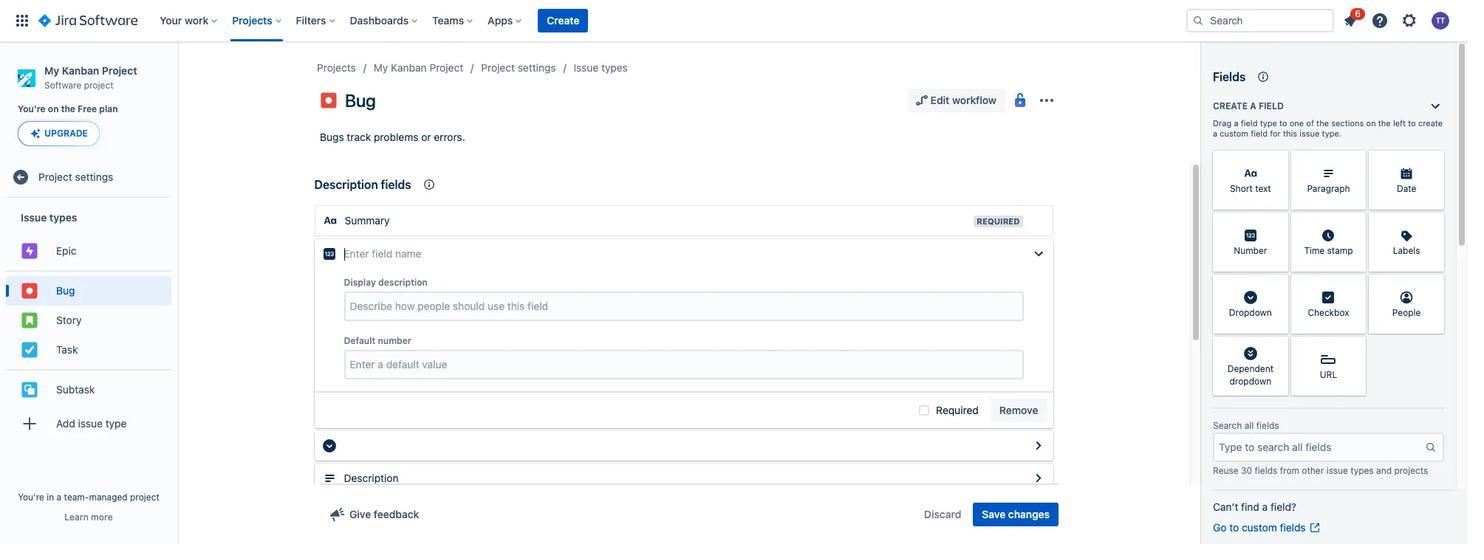 Task type: describe. For each thing, give the bounding box(es) containing it.
2 horizontal spatial the
[[1379, 118, 1391, 128]]

edit
[[931, 94, 950, 106]]

create button
[[538, 9, 589, 33]]

dropdown
[[1230, 376, 1272, 387]]

more information image for people
[[1425, 276, 1443, 294]]

sections
[[1332, 118, 1364, 128]]

1 vertical spatial required
[[936, 404, 979, 417]]

left
[[1394, 118, 1406, 128]]

project down the upgrade button
[[38, 171, 72, 183]]

kanban for my kanban project software project
[[62, 64, 99, 77]]

group containing issue types
[[6, 198, 171, 448]]

edit workflow
[[931, 94, 997, 106]]

learn more
[[65, 512, 113, 523]]

summary
[[345, 214, 390, 227]]

settings image
[[1401, 12, 1419, 30]]

issue type icon image
[[320, 92, 338, 109]]

more information image for number
[[1269, 214, 1287, 232]]

primary element
[[9, 0, 1187, 41]]

fields left this link will be opened in a new tab icon
[[1280, 522, 1306, 534]]

stamp
[[1328, 246, 1353, 257]]

more
[[91, 512, 113, 523]]

more information image for dependent dropdown
[[1269, 338, 1287, 356]]

projects link
[[317, 59, 356, 77]]

your profile and settings image
[[1432, 12, 1450, 30]]

1 horizontal spatial project settings link
[[481, 59, 556, 77]]

dashboards
[[350, 14, 409, 27]]

your
[[160, 14, 182, 27]]

search
[[1213, 420, 1242, 432]]

type.
[[1322, 129, 1342, 138]]

other
[[1302, 466, 1324, 477]]

learn more button
[[65, 512, 113, 524]]

fields right all
[[1257, 420, 1280, 432]]

date
[[1397, 184, 1417, 195]]

dependent dropdown
[[1228, 363, 1274, 387]]

group containing bug
[[6, 271, 171, 370]]

Type to search all fields text field
[[1215, 435, 1425, 461]]

and
[[1377, 466, 1392, 477]]

my for my kanban project
[[374, 61, 388, 74]]

1 horizontal spatial bug
[[345, 90, 376, 111]]

short text
[[1230, 184, 1272, 195]]

time stamp
[[1305, 246, 1353, 257]]

2 horizontal spatial types
[[1351, 466, 1374, 477]]

your work button
[[155, 9, 223, 33]]

more information about the fields image
[[1255, 68, 1273, 86]]

project down apps
[[481, 61, 515, 74]]

a right the find
[[1263, 501, 1268, 514]]

this
[[1283, 129, 1298, 138]]

plan
[[99, 104, 118, 115]]

project inside my kanban project software project
[[102, 64, 137, 77]]

1 vertical spatial bug
[[56, 284, 75, 297]]

add
[[56, 417, 75, 430]]

1 horizontal spatial the
[[1317, 118, 1329, 128]]

sidebar navigation image
[[161, 59, 194, 89]]

workflow
[[952, 94, 997, 106]]

go to custom fields link
[[1213, 521, 1321, 536]]

0 horizontal spatial the
[[61, 104, 75, 115]]

dashboards button
[[346, 9, 424, 33]]

save
[[982, 508, 1006, 521]]

Display description field
[[345, 293, 1022, 320]]

story link
[[6, 306, 171, 336]]

errors.
[[434, 131, 465, 143]]

drag a field type to one of the sections on the left to create a custom field for this issue type.
[[1213, 118, 1443, 138]]

more information image for checkbox
[[1347, 276, 1365, 294]]

custom inside "drag a field type to one of the sections on the left to create a custom field for this issue type."
[[1220, 129, 1249, 138]]

Search field
[[1187, 9, 1335, 33]]

subtask
[[56, 383, 95, 396]]

dependent
[[1228, 363, 1274, 375]]

you're on the free plan
[[18, 104, 118, 115]]

problems
[[374, 131, 419, 143]]

number
[[378, 335, 411, 347]]

2 vertical spatial issue
[[1327, 466, 1349, 477]]

give feedback button
[[320, 503, 428, 527]]

create a field
[[1213, 100, 1284, 112]]

number
[[1234, 246, 1268, 257]]

1 vertical spatial settings
[[75, 171, 113, 183]]

description button
[[314, 464, 1053, 494]]

go
[[1213, 522, 1227, 534]]

6
[[1356, 8, 1361, 19]]

epic link
[[6, 237, 171, 266]]

feedback
[[374, 508, 419, 521]]

a down 'drag'
[[1213, 129, 1218, 138]]

1 horizontal spatial issue
[[574, 61, 599, 74]]

remove button
[[991, 399, 1047, 423]]

more information image for short text
[[1269, 152, 1287, 170]]

time
[[1305, 246, 1325, 257]]

dropdown
[[1229, 308, 1272, 319]]

epic
[[56, 245, 77, 257]]

default
[[344, 335, 376, 347]]

search image
[[1193, 15, 1205, 27]]

software
[[44, 80, 82, 91]]

help image
[[1372, 12, 1389, 30]]

create
[[1419, 118, 1443, 128]]

task link
[[6, 336, 171, 365]]

more information image for date
[[1425, 152, 1443, 170]]

reuse
[[1213, 466, 1239, 477]]

fields right 30
[[1255, 466, 1278, 477]]

my kanban project link
[[374, 59, 464, 77]]

changes
[[1009, 508, 1050, 521]]

1 vertical spatial issue types
[[21, 211, 77, 224]]

description for description
[[344, 472, 399, 485]]

more information image for labels
[[1425, 214, 1443, 232]]

types inside issue types link
[[602, 61, 628, 74]]

apps
[[488, 14, 513, 27]]

checkbox
[[1308, 308, 1350, 319]]

bug link
[[6, 277, 171, 306]]

projects for projects link
[[317, 61, 356, 74]]

of
[[1307, 118, 1315, 128]]

field for drag
[[1241, 118, 1258, 128]]

your work
[[160, 14, 209, 27]]

team-
[[64, 492, 89, 503]]

1 vertical spatial project settings link
[[6, 163, 171, 192]]

fields left more information about the context fields image
[[381, 178, 411, 191]]



Task type: locate. For each thing, give the bounding box(es) containing it.
0 horizontal spatial type
[[105, 417, 127, 430]]

jira software image
[[38, 12, 138, 30], [38, 12, 138, 30]]

banner containing your work
[[0, 0, 1468, 41]]

you're for you're in a team-managed project
[[18, 492, 44, 503]]

project settings down apps popup button
[[481, 61, 556, 74]]

1 vertical spatial you're
[[18, 492, 44, 503]]

open field configuration image
[[1030, 470, 1047, 488]]

project settings link down upgrade
[[6, 163, 171, 192]]

for
[[1270, 129, 1281, 138]]

2 you're from the top
[[18, 492, 44, 503]]

more information about the context fields image
[[420, 176, 438, 194]]

my
[[374, 61, 388, 74], [44, 64, 59, 77]]

2 vertical spatial types
[[1351, 466, 1374, 477]]

1 horizontal spatial my
[[374, 61, 388, 74]]

issue right add
[[78, 417, 103, 430]]

notifications image
[[1342, 12, 1360, 30]]

in
[[47, 492, 54, 503]]

1 vertical spatial field
[[1241, 118, 1258, 128]]

types down primary element
[[602, 61, 628, 74]]

banner
[[0, 0, 1468, 41]]

bug right issue type icon
[[345, 90, 376, 111]]

create right apps popup button
[[547, 14, 580, 27]]

0 vertical spatial custom
[[1220, 129, 1249, 138]]

my right projects link
[[374, 61, 388, 74]]

bug
[[345, 90, 376, 111], [56, 284, 75, 297]]

issue types down primary element
[[574, 61, 628, 74]]

0 vertical spatial issue
[[1300, 129, 1320, 138]]

type up for
[[1260, 118, 1278, 128]]

more information image for paragraph
[[1347, 152, 1365, 170]]

bugs track problems or errors.
[[320, 131, 465, 143]]

1 horizontal spatial issue
[[1300, 129, 1320, 138]]

my kanban project software project
[[44, 64, 137, 91]]

project up the plan
[[102, 64, 137, 77]]

kanban up "software"
[[62, 64, 99, 77]]

type
[[1260, 118, 1278, 128], [105, 417, 127, 430]]

Default number number field
[[345, 352, 1022, 378]]

projects right work
[[232, 14, 272, 27]]

0 vertical spatial settings
[[518, 61, 556, 74]]

close field configuration image
[[1030, 245, 1047, 263]]

you're
[[18, 104, 46, 115], [18, 492, 44, 503]]

1 vertical spatial types
[[49, 211, 77, 224]]

0 horizontal spatial settings
[[75, 171, 113, 183]]

display description
[[344, 277, 428, 288]]

kanban
[[391, 61, 427, 74], [62, 64, 99, 77]]

custom
[[1220, 129, 1249, 138], [1242, 522, 1277, 534]]

a
[[1250, 100, 1257, 112], [1234, 118, 1239, 128], [1213, 129, 1218, 138], [57, 492, 62, 503], [1263, 501, 1268, 514]]

0 horizontal spatial kanban
[[62, 64, 99, 77]]

description for description fields
[[314, 178, 378, 191]]

1 vertical spatial project
[[130, 492, 160, 503]]

0 vertical spatial project settings
[[481, 61, 556, 74]]

a down more information about the fields icon at top
[[1250, 100, 1257, 112]]

track
[[347, 131, 371, 143]]

drag
[[1213, 118, 1232, 128]]

save changes button
[[974, 503, 1059, 527]]

more information image
[[1269, 152, 1287, 170], [1425, 152, 1443, 170], [1269, 276, 1287, 294], [1425, 276, 1443, 294]]

0 horizontal spatial create
[[547, 14, 580, 27]]

field?
[[1271, 501, 1297, 514]]

kanban for my kanban project
[[391, 61, 427, 74]]

types left and
[[1351, 466, 1374, 477]]

2 vertical spatial field
[[1251, 129, 1268, 138]]

project down "teams"
[[430, 61, 464, 74]]

appswitcher icon image
[[13, 12, 31, 30]]

give
[[350, 508, 371, 521]]

create inside button
[[547, 14, 580, 27]]

settings down the create button
[[518, 61, 556, 74]]

all
[[1245, 420, 1254, 432]]

you're left the in
[[18, 492, 44, 503]]

the left left
[[1379, 118, 1391, 128]]

one
[[1290, 118, 1304, 128]]

you're up the upgrade button
[[18, 104, 46, 115]]

1 horizontal spatial project settings
[[481, 61, 556, 74]]

0 horizontal spatial to
[[1230, 522, 1239, 534]]

bug up story
[[56, 284, 75, 297]]

1 vertical spatial projects
[[317, 61, 356, 74]]

1 vertical spatial project settings
[[38, 171, 113, 183]]

my kanban project
[[374, 61, 464, 74]]

0 horizontal spatial bug
[[56, 284, 75, 297]]

display
[[344, 277, 376, 288]]

0 horizontal spatial my
[[44, 64, 59, 77]]

settings down upgrade
[[75, 171, 113, 183]]

1 horizontal spatial kanban
[[391, 61, 427, 74]]

2 horizontal spatial issue
[[1327, 466, 1349, 477]]

types
[[602, 61, 628, 74], [49, 211, 77, 224], [1351, 466, 1374, 477]]

to right go at right
[[1230, 522, 1239, 534]]

0 vertical spatial create
[[547, 14, 580, 27]]

30
[[1241, 466, 1253, 477]]

1 vertical spatial issue
[[78, 417, 103, 430]]

add issue type
[[56, 417, 127, 430]]

from
[[1280, 466, 1300, 477]]

1 horizontal spatial settings
[[518, 61, 556, 74]]

create for create
[[547, 14, 580, 27]]

a right the in
[[57, 492, 62, 503]]

0 vertical spatial types
[[602, 61, 628, 74]]

description inside button
[[344, 472, 399, 485]]

to right left
[[1409, 118, 1416, 128]]

2 group from the top
[[6, 271, 171, 370]]

custom down 'drag'
[[1220, 129, 1249, 138]]

you're for you're on the free plan
[[18, 104, 46, 115]]

bugs
[[320, 131, 344, 143]]

default number
[[344, 335, 411, 347]]

Enter field name field
[[344, 245, 1024, 263]]

url
[[1320, 370, 1338, 381]]

1 horizontal spatial on
[[1367, 118, 1376, 128]]

filters button
[[292, 9, 341, 33]]

project settings down upgrade
[[38, 171, 113, 183]]

issue right other
[[1327, 466, 1349, 477]]

projects
[[1395, 466, 1429, 477]]

0 vertical spatial issue types
[[574, 61, 628, 74]]

edit workflow button
[[907, 89, 1006, 112]]

you're in a team-managed project
[[18, 492, 160, 503]]

projects button
[[228, 9, 287, 33]]

1 vertical spatial custom
[[1242, 522, 1277, 534]]

0 horizontal spatial types
[[49, 211, 77, 224]]

managed
[[89, 492, 128, 503]]

0 horizontal spatial project
[[84, 80, 114, 91]]

story
[[56, 314, 82, 327]]

search all fields
[[1213, 420, 1280, 432]]

type down the subtask link
[[105, 417, 127, 430]]

issue down of
[[1300, 129, 1320, 138]]

type inside "drag a field type to one of the sections on the left to create a custom field for this issue type."
[[1260, 118, 1278, 128]]

issue down primary element
[[574, 61, 599, 74]]

1 vertical spatial type
[[105, 417, 127, 430]]

1 you're from the top
[[18, 104, 46, 115]]

on right sections
[[1367, 118, 1376, 128]]

1 horizontal spatial projects
[[317, 61, 356, 74]]

1 horizontal spatial issue types
[[574, 61, 628, 74]]

teams
[[432, 14, 464, 27]]

project settings link down apps popup button
[[481, 59, 556, 77]]

task
[[56, 344, 78, 356]]

issue types link
[[574, 59, 628, 77]]

types up epic
[[49, 211, 77, 224]]

on
[[48, 104, 59, 115], [1367, 118, 1376, 128]]

go to custom fields
[[1213, 522, 1306, 534]]

0 vertical spatial description
[[314, 178, 378, 191]]

my for my kanban project software project
[[44, 64, 59, 77]]

0 vertical spatial on
[[48, 104, 59, 115]]

my up "software"
[[44, 64, 59, 77]]

1 horizontal spatial create
[[1213, 100, 1248, 112]]

0 horizontal spatial issue types
[[21, 211, 77, 224]]

can't
[[1213, 501, 1239, 514]]

projects inside projects dropdown button
[[232, 14, 272, 27]]

field
[[1259, 100, 1284, 112], [1241, 118, 1258, 128], [1251, 129, 1268, 138]]

2 horizontal spatial to
[[1409, 118, 1416, 128]]

1 vertical spatial create
[[1213, 100, 1248, 112]]

custom down can't find a field?
[[1242, 522, 1277, 534]]

can't find a field?
[[1213, 501, 1297, 514]]

1 horizontal spatial project
[[130, 492, 160, 503]]

projects up issue type icon
[[317, 61, 356, 74]]

learn
[[65, 512, 89, 523]]

0 vertical spatial issue
[[574, 61, 599, 74]]

issue up "epic" link
[[21, 211, 47, 224]]

0 vertical spatial you're
[[18, 104, 46, 115]]

my inside my kanban project software project
[[44, 64, 59, 77]]

issue types up epic
[[21, 211, 77, 224]]

project right managed
[[130, 492, 160, 503]]

field for create
[[1259, 100, 1284, 112]]

discard
[[924, 508, 962, 521]]

to up this
[[1280, 118, 1288, 128]]

upgrade button
[[18, 122, 99, 146]]

1 horizontal spatial to
[[1280, 118, 1288, 128]]

0 vertical spatial bug
[[345, 90, 376, 111]]

the left "free"
[[61, 104, 75, 115]]

1 group from the top
[[6, 198, 171, 448]]

create up 'drag'
[[1213, 100, 1248, 112]]

give feedback
[[350, 508, 419, 521]]

a right 'drag'
[[1234, 118, 1239, 128]]

more information image for time stamp
[[1347, 214, 1365, 232]]

0 vertical spatial project settings link
[[481, 59, 556, 77]]

group
[[6, 198, 171, 448], [6, 271, 171, 370]]

description fields
[[314, 178, 411, 191]]

0 vertical spatial type
[[1260, 118, 1278, 128]]

work
[[185, 14, 209, 27]]

issue inside "drag a field type to one of the sections on the left to create a custom field for this issue type."
[[1300, 129, 1320, 138]]

free
[[78, 104, 97, 115]]

0 vertical spatial project
[[84, 80, 114, 91]]

0 horizontal spatial project settings
[[38, 171, 113, 183]]

more information image for dropdown
[[1269, 276, 1287, 294]]

open field configuration image
[[1030, 437, 1047, 455]]

type inside button
[[105, 417, 127, 430]]

on up the upgrade button
[[48, 104, 59, 115]]

description up give feedback button
[[344, 472, 399, 485]]

the right of
[[1317, 118, 1329, 128]]

issue types
[[574, 61, 628, 74], [21, 211, 77, 224]]

1 vertical spatial description
[[344, 472, 399, 485]]

0 vertical spatial field
[[1259, 100, 1284, 112]]

fields
[[1213, 70, 1246, 84]]

project
[[84, 80, 114, 91], [130, 492, 160, 503]]

1 horizontal spatial type
[[1260, 118, 1278, 128]]

kanban inside "my kanban project" link
[[391, 61, 427, 74]]

more information image
[[1347, 152, 1365, 170], [1269, 214, 1287, 232], [1347, 214, 1365, 232], [1425, 214, 1443, 232], [1347, 276, 1365, 294], [1269, 338, 1287, 356]]

1 vertical spatial on
[[1367, 118, 1376, 128]]

settings
[[518, 61, 556, 74], [75, 171, 113, 183]]

0 horizontal spatial project settings link
[[6, 163, 171, 192]]

create for create a field
[[1213, 100, 1248, 112]]

apps button
[[483, 9, 528, 33]]

project up the plan
[[84, 80, 114, 91]]

description
[[378, 277, 428, 288]]

kanban down dashboards popup button
[[391, 61, 427, 74]]

text
[[1256, 184, 1272, 195]]

subtask link
[[6, 376, 171, 405]]

people
[[1393, 308, 1421, 319]]

teams button
[[428, 9, 479, 33]]

0 vertical spatial required
[[977, 217, 1020, 226]]

1 horizontal spatial types
[[602, 61, 628, 74]]

labels
[[1393, 246, 1421, 257]]

0 horizontal spatial issue
[[78, 417, 103, 430]]

fields
[[381, 178, 411, 191], [1257, 420, 1280, 432], [1255, 466, 1278, 477], [1280, 522, 1306, 534]]

0 horizontal spatial projects
[[232, 14, 272, 27]]

field down create a field at the top
[[1241, 118, 1258, 128]]

projects for projects dropdown button
[[232, 14, 272, 27]]

1 vertical spatial issue
[[21, 211, 47, 224]]

description up summary
[[314, 178, 378, 191]]

field left for
[[1251, 129, 1268, 138]]

paragraph
[[1308, 184, 1350, 195]]

add issue type image
[[21, 416, 38, 433]]

filters
[[296, 14, 326, 27]]

0 horizontal spatial issue
[[21, 211, 47, 224]]

this link will be opened in a new tab image
[[1309, 522, 1321, 534]]

field up for
[[1259, 100, 1284, 112]]

discard button
[[915, 503, 971, 527]]

project inside my kanban project software project
[[84, 80, 114, 91]]

0 horizontal spatial on
[[48, 104, 59, 115]]

issue inside button
[[78, 417, 103, 430]]

0 vertical spatial projects
[[232, 14, 272, 27]]

on inside "drag a field type to one of the sections on the left to create a custom field for this issue type."
[[1367, 118, 1376, 128]]

or
[[421, 131, 431, 143]]

kanban inside my kanban project software project
[[62, 64, 99, 77]]



Task type: vqa. For each thing, say whether or not it's contained in the screenshot.


